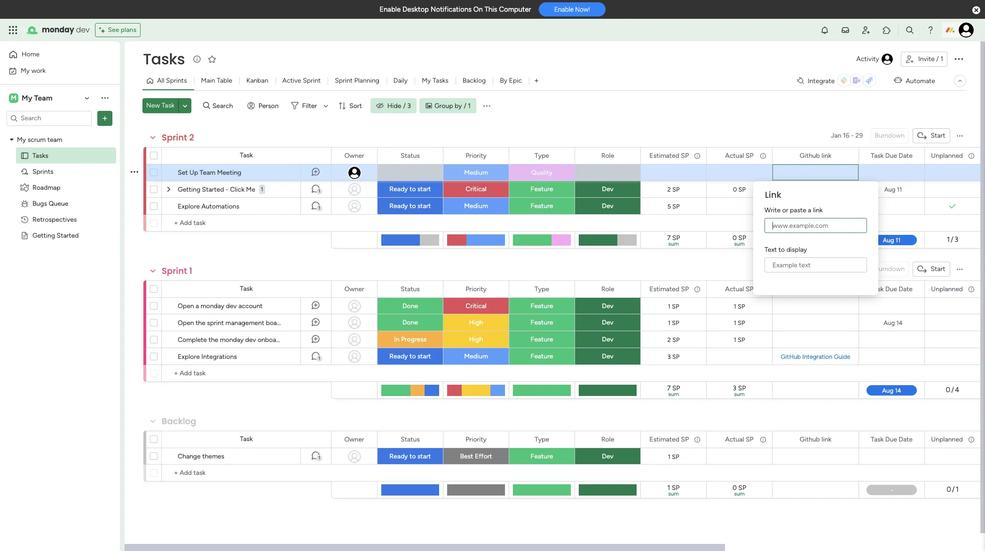 Task type: describe. For each thing, give the bounding box(es) containing it.
sprint for sprint 2
[[162, 132, 187, 143]]

5 dev from the top
[[602, 336, 614, 344]]

flow
[[293, 336, 306, 344]]

explore integrations
[[178, 353, 237, 361]]

1 type field from the top
[[533, 151, 552, 161]]

3 role field from the top
[[599, 435, 617, 445]]

2 type from the top
[[535, 285, 549, 293]]

backlog for backlog field
[[162, 416, 196, 428]]

hide
[[388, 102, 401, 110]]

enable for enable now!
[[555, 6, 574, 13]]

/ for 0 / 4
[[952, 386, 955, 395]]

1 feature from the top
[[531, 185, 553, 193]]

invite
[[919, 55, 935, 63]]

backlog button
[[456, 73, 493, 88]]

4 ready from the top
[[390, 453, 408, 461]]

my for my tasks
[[422, 77, 431, 85]]

board
[[266, 319, 283, 327]]

1 role field from the top
[[599, 151, 617, 161]]

jan 16 - 29 button
[[828, 128, 867, 143]]

3 unplanned from the top
[[932, 436, 963, 444]]

getting for getting started - click me
[[178, 186, 200, 194]]

3 estimated sp field from the top
[[647, 435, 692, 445]]

3 type from the top
[[535, 436, 549, 444]]

3 unplanned field from the top
[[929, 435, 966, 445]]

start button for sprint 2
[[913, 128, 951, 143]]

apps image
[[883, 25, 892, 35]]

1 vertical spatial -
[[226, 186, 228, 194]]

2 unplanned from the top
[[932, 285, 963, 293]]

1 medium from the top
[[464, 169, 488, 177]]

role for 1st role field from the bottom
[[602, 436, 615, 444]]

or
[[783, 207, 789, 215]]

2 up "5" at the top of page
[[668, 186, 671, 193]]

link for 1st github link field
[[822, 152, 832, 160]]

by
[[500, 77, 508, 85]]

- for 2
[[852, 132, 854, 140]]

guide
[[834, 354, 851, 361]]

Search in workspace field
[[20, 113, 79, 124]]

dapulse close image
[[973, 6, 981, 15]]

aug for aug 14
[[884, 320, 895, 327]]

1 estimated sp from the top
[[650, 152, 689, 160]]

workspace image
[[9, 93, 18, 103]]

column information image for 1st unplanned 'field' from the top
[[968, 152, 976, 160]]

1 estimated sp field from the top
[[647, 151, 692, 161]]

my tasks
[[422, 77, 449, 85]]

see plans
[[108, 26, 136, 34]]

5 sp
[[668, 203, 680, 210]]

start for sprint 1
[[931, 265, 946, 273]]

github integration guide
[[781, 354, 851, 361]]

retrospectives
[[32, 216, 77, 224]]

1 date from the top
[[899, 152, 913, 160]]

all
[[157, 77, 164, 85]]

github for 1st github link field
[[800, 152, 820, 160]]

3 status from the top
[[401, 436, 420, 444]]

Sprint 1 field
[[159, 265, 195, 278]]

2 0 sp sum from the top
[[733, 485, 747, 498]]

team
[[47, 136, 62, 144]]

monday for complete
[[220, 336, 244, 344]]

2 type field from the top
[[533, 284, 552, 295]]

6 dev from the top
[[602, 353, 614, 361]]

in progress
[[394, 336, 427, 344]]

sp inside '3 sp sum'
[[738, 385, 746, 393]]

1 actual sp from the top
[[726, 152, 754, 160]]

planning
[[355, 77, 380, 85]]

enable now! button
[[539, 2, 606, 17]]

integrations
[[201, 353, 237, 361]]

sprint for sprint 1
[[162, 265, 187, 277]]

monday for open
[[201, 302, 224, 310]]

integrate
[[808, 77, 835, 85]]

Tasks field
[[141, 48, 187, 70]]

my scrum team
[[17, 136, 62, 144]]

5
[[668, 203, 671, 210]]

jan 16 - 29
[[831, 132, 863, 140]]

sprint planning
[[335, 77, 380, 85]]

in
[[394, 336, 400, 344]]

2 ready from the top
[[390, 202, 408, 210]]

1 owner field from the top
[[342, 151, 367, 161]]

3 dev from the top
[[602, 302, 614, 310]]

bugs queue
[[32, 200, 68, 208]]

2 + add task text field from the top
[[167, 468, 327, 479]]

sort button
[[335, 98, 368, 113]]

3 estimated sp from the top
[[650, 436, 689, 444]]

add to favorites image
[[208, 54, 217, 64]]

list box containing my scrum team
[[0, 130, 120, 371]]

set up team meeting
[[178, 169, 241, 177]]

2 estimated sp field from the top
[[647, 284, 692, 295]]

1 horizontal spatial options image
[[954, 53, 965, 64]]

1 7 from the top
[[667, 234, 671, 242]]

4 dev from the top
[[602, 319, 614, 327]]

14
[[897, 320, 903, 327]]

sprint for sprint planning
[[335, 77, 353, 85]]

sprint inside button
[[303, 77, 321, 85]]

team inside workspace selection element
[[34, 93, 52, 102]]

new task
[[146, 102, 175, 110]]

- for 1
[[852, 265, 855, 273]]

active sprint button
[[275, 73, 328, 88]]

3 status field from the top
[[399, 435, 422, 445]]

filter
[[302, 102, 317, 110]]

scrum
[[28, 136, 46, 144]]

explore for explore integrations
[[178, 353, 200, 361]]

2 7 from the top
[[667, 385, 671, 393]]

1 unplanned field from the top
[[929, 151, 966, 161]]

2 inside 'button'
[[847, 265, 851, 273]]

Backlog field
[[159, 416, 199, 428]]

link
[[765, 189, 782, 201]]

sprint 1
[[162, 265, 192, 277]]

enable desktop notifications on this computer
[[380, 5, 531, 14]]

7 feature from the top
[[531, 453, 553, 461]]

maria williams image
[[959, 23, 974, 38]]

1 owner from the top
[[345, 152, 364, 160]]

sp inside the 1 sp sum
[[672, 485, 680, 493]]

backlog for backlog button
[[463, 77, 486, 85]]

all sprints
[[157, 77, 187, 85]]

start for sprint 2
[[931, 132, 946, 140]]

onboarding
[[258, 336, 291, 344]]

2 actual from the top
[[726, 285, 745, 293]]

notifications
[[431, 5, 472, 14]]

1 0 sp sum from the top
[[733, 234, 747, 247]]

3 ready from the top
[[390, 353, 408, 361]]

3 ready to start from the top
[[390, 353, 431, 361]]

2 inside field
[[189, 132, 194, 143]]

1 vertical spatial options image
[[100, 114, 110, 123]]

task inside button
[[162, 102, 175, 110]]

1 actual sp field from the top
[[723, 151, 756, 161]]

sum inside '3 sp sum'
[[734, 391, 745, 398]]

add view image
[[535, 77, 539, 84]]

m
[[11, 94, 16, 102]]

open for open a monday dev account
[[178, 302, 194, 310]]

open for open the sprint management board
[[178, 319, 194, 327]]

16
[[843, 132, 850, 140]]

integration
[[803, 354, 833, 361]]

enable now!
[[555, 6, 590, 13]]

active sprint
[[283, 77, 321, 85]]

notifications image
[[820, 25, 830, 35]]

2 priority field from the top
[[463, 284, 489, 295]]

2 dev from the top
[[602, 202, 614, 210]]

2 feature from the top
[[531, 202, 553, 210]]

hide / 3
[[388, 102, 411, 110]]

0 horizontal spatial dev
[[76, 24, 90, 35]]

1 button for change themes
[[301, 448, 331, 465]]

collapse board header image
[[957, 77, 964, 85]]

open the sprint management board
[[178, 319, 283, 327]]

2 status from the top
[[401, 285, 420, 293]]

start button for sprint 1
[[913, 262, 951, 277]]

github for 2nd github link field from the top
[[800, 436, 820, 444]]

change themes
[[178, 453, 224, 461]]

workspace selection element
[[9, 92, 54, 104]]

6 feature from the top
[[531, 353, 553, 361]]

1 vertical spatial a
[[196, 302, 199, 310]]

1 estimated from the top
[[650, 152, 680, 160]]

2 task due date field from the top
[[869, 284, 915, 295]]

sum inside the 1 sp sum
[[669, 491, 679, 498]]

2 7 sp sum from the top
[[667, 385, 680, 398]]

write
[[765, 207, 781, 215]]

desktop
[[403, 5, 429, 14]]

my work
[[21, 67, 46, 75]]

1 done from the top
[[403, 302, 418, 310]]

complete
[[178, 336, 207, 344]]

3 actual sp from the top
[[726, 436, 754, 444]]

github link for 2nd github link field from the top
[[800, 436, 832, 444]]

by epic button
[[493, 73, 529, 88]]

sprint planning button
[[328, 73, 387, 88]]

sprints inside button
[[166, 77, 187, 85]]

1 vertical spatial link
[[813, 207, 823, 215]]

group
[[435, 102, 453, 110]]

1 button for getting started - click me
[[301, 181, 331, 198]]

0 vertical spatial monday
[[42, 24, 74, 35]]

2 date from the top
[[899, 285, 913, 293]]

1 2 sp from the top
[[668, 186, 680, 193]]

2 actual sp from the top
[[726, 285, 754, 293]]

best effort
[[460, 453, 492, 461]]

my for my team
[[22, 93, 32, 102]]

click
[[230, 186, 245, 194]]

sort
[[350, 102, 362, 110]]

effort
[[475, 453, 492, 461]]

github integration guide link
[[779, 354, 853, 361]]

my for my work
[[21, 67, 30, 75]]

4 start from the top
[[418, 453, 431, 461]]

0 vertical spatial tasks
[[143, 48, 185, 70]]

home button
[[6, 47, 101, 62]]

epic
[[509, 77, 522, 85]]

link for 2nd github link field from the top
[[822, 436, 832, 444]]

select product image
[[8, 25, 18, 35]]

new task button
[[143, 98, 178, 113]]

activity
[[857, 55, 880, 63]]

main table button
[[194, 73, 239, 88]]

public board image for getting started
[[20, 231, 29, 240]]

by epic
[[500, 77, 522, 85]]

/ for hide / 3
[[403, 102, 406, 110]]

table
[[217, 77, 232, 85]]

dev for open
[[226, 302, 237, 310]]

meeting
[[217, 169, 241, 177]]

computer
[[499, 5, 531, 14]]

2 critical from the top
[[466, 302, 487, 310]]

automations
[[201, 203, 239, 211]]

2 2 sp from the top
[[668, 337, 680, 344]]

started for getting started
[[57, 232, 79, 240]]

1 / 3
[[947, 236, 959, 244]]

started for getting started - click me
[[202, 186, 224, 194]]

1 inside the 1 sp sum
[[668, 485, 671, 493]]

1 + add task text field from the top
[[167, 218, 327, 229]]

11
[[897, 186, 902, 193]]

the for complete
[[209, 336, 218, 344]]



Task type: vqa. For each thing, say whether or not it's contained in the screenshot.
branches,
no



Task type: locate. For each thing, give the bounding box(es) containing it.
None field
[[798, 284, 834, 295]]

medium for automations
[[464, 202, 488, 210]]

/
[[937, 55, 939, 63], [403, 102, 406, 110], [464, 102, 467, 110], [951, 236, 954, 244], [952, 386, 955, 395], [953, 486, 955, 495]]

1 vertical spatial backlog
[[162, 416, 196, 428]]

1 horizontal spatial enable
[[555, 6, 574, 13]]

2 high from the top
[[469, 336, 483, 344]]

1 status field from the top
[[399, 151, 422, 161]]

jan inside 'button'
[[835, 265, 846, 273]]

3 date from the top
[[899, 436, 913, 444]]

daily
[[394, 77, 408, 85]]

enable inside enable now! button
[[555, 6, 574, 13]]

/ for 0 / 1
[[953, 486, 955, 495]]

feature
[[531, 185, 553, 193], [531, 202, 553, 210], [531, 302, 553, 310], [531, 319, 553, 327], [531, 336, 553, 344], [531, 353, 553, 361], [531, 453, 553, 461]]

1 vertical spatial actual sp field
[[723, 284, 756, 295]]

actual sp
[[726, 152, 754, 160], [726, 285, 754, 293], [726, 436, 754, 444]]

start
[[418, 185, 431, 193], [418, 202, 431, 210], [418, 353, 431, 361], [418, 453, 431, 461]]

aug left 14 at the right of page
[[884, 320, 895, 327]]

2 github link from the top
[[800, 436, 832, 444]]

2 up 3 sp
[[668, 337, 671, 344]]

estimated sp
[[650, 152, 689, 160], [650, 285, 689, 293], [650, 436, 689, 444]]

1 start from the top
[[418, 185, 431, 193]]

menu image
[[482, 101, 492, 111], [956, 132, 964, 140], [956, 266, 964, 273]]

0 vertical spatial medium
[[464, 169, 488, 177]]

1 start from the top
[[931, 132, 946, 140]]

0 vertical spatial github link field
[[798, 151, 834, 161]]

text
[[765, 246, 777, 254]]

column information image for 1st actual sp field
[[760, 152, 767, 160]]

Search field
[[210, 99, 238, 112]]

2 explore from the top
[[178, 353, 200, 361]]

1 ready from the top
[[390, 185, 408, 193]]

my work button
[[6, 63, 101, 78]]

column information image
[[694, 152, 701, 160], [760, 152, 767, 160], [968, 152, 976, 160], [760, 286, 767, 293], [968, 286, 976, 293], [760, 436, 767, 444]]

1 vertical spatial date
[[899, 285, 913, 293]]

the left sprint
[[196, 319, 205, 327]]

a right paste
[[808, 207, 812, 215]]

2 unplanned field from the top
[[929, 284, 966, 295]]

1 vertical spatial owner field
[[342, 284, 367, 295]]

jan left "15"
[[835, 265, 846, 273]]

see
[[108, 26, 119, 34]]

aug left 11 at the top of the page
[[885, 186, 896, 193]]

15
[[857, 265, 863, 273]]

team up search in workspace 'field'
[[34, 93, 52, 102]]

/ for invite / 1
[[937, 55, 939, 63]]

quality
[[532, 169, 553, 177]]

1 vertical spatial priority
[[466, 285, 487, 293]]

/ for 1 / 3
[[951, 236, 954, 244]]

dev left see
[[76, 24, 90, 35]]

column information image for first actual sp field from the bottom
[[760, 436, 767, 444]]

tasks up group
[[433, 77, 449, 85]]

2 vertical spatial task due date
[[871, 436, 913, 444]]

my right workspace icon
[[22, 93, 32, 102]]

home
[[22, 50, 40, 58]]

started down set up team meeting
[[202, 186, 224, 194]]

Sprint 2 field
[[159, 132, 197, 144]]

7 down "5" at the top of page
[[667, 234, 671, 242]]

explore
[[178, 203, 200, 211], [178, 353, 200, 361]]

jan for sprint 1
[[835, 265, 846, 273]]

getting started
[[32, 232, 79, 240]]

1 vertical spatial 7 sp sum
[[667, 385, 680, 398]]

dev for complete
[[245, 336, 256, 344]]

2 task due date from the top
[[871, 285, 913, 293]]

2 vertical spatial estimated sp field
[[647, 435, 692, 445]]

0 vertical spatial actual sp field
[[723, 151, 756, 161]]

due for 3rd task due date field from the bottom
[[886, 152, 898, 160]]

3 owner from the top
[[345, 436, 364, 444]]

1
[[941, 55, 944, 63], [468, 102, 471, 110], [261, 186, 263, 193], [318, 189, 320, 194], [318, 206, 320, 211], [947, 236, 950, 244], [189, 265, 192, 277], [668, 303, 671, 310], [734, 303, 737, 310], [668, 320, 671, 327], [734, 320, 737, 327], [734, 337, 737, 344], [318, 356, 320, 362], [668, 454, 671, 461], [318, 456, 320, 462], [668, 485, 671, 493], [956, 486, 959, 495]]

2 vertical spatial owner
[[345, 436, 364, 444]]

option
[[0, 131, 120, 133]]

monday up sprint
[[201, 302, 224, 310]]

due
[[886, 152, 898, 160], [886, 285, 898, 293], [886, 436, 898, 444]]

0 horizontal spatial enable
[[380, 5, 401, 14]]

role for 3rd role field from the bottom
[[602, 152, 615, 160]]

1 button
[[259, 181, 265, 198], [301, 181, 331, 198], [301, 198, 331, 215], [301, 349, 331, 366], [301, 448, 331, 465]]

arrow down image
[[320, 100, 332, 111]]

monday down open the sprint management board at the left bottom of page
[[220, 336, 244, 344]]

3 actual sp field from the top
[[723, 435, 756, 445]]

started
[[202, 186, 224, 194], [57, 232, 79, 240]]

0 vertical spatial github link
[[800, 152, 832, 160]]

sprints
[[166, 77, 187, 85], [32, 168, 53, 176]]

0 vertical spatial aug
[[885, 186, 896, 193]]

backlog up the change
[[162, 416, 196, 428]]

by
[[455, 102, 462, 110]]

1 vertical spatial github
[[800, 436, 820, 444]]

2 sp up 3 sp
[[668, 337, 680, 344]]

priority for third priority field from the bottom of the page
[[466, 152, 487, 160]]

Type field
[[533, 151, 552, 161], [533, 284, 552, 295], [533, 435, 552, 445]]

Estimated SP field
[[647, 151, 692, 161], [647, 284, 692, 295], [647, 435, 692, 445]]

2 due from the top
[[886, 285, 898, 293]]

management
[[226, 319, 264, 327]]

monday dev
[[42, 24, 90, 35]]

7 sp sum down 5 sp on the right top of the page
[[667, 234, 680, 247]]

- left "15"
[[852, 265, 855, 273]]

2 done from the top
[[403, 319, 418, 327]]

a up complete
[[196, 302, 199, 310]]

1 vertical spatial the
[[209, 336, 218, 344]]

jan 2 - 15 button
[[831, 262, 867, 277]]

column information image for 2nd unplanned 'field' from the bottom of the page
[[968, 286, 976, 293]]

getting started - click me
[[178, 186, 255, 194]]

Unplanned field
[[929, 151, 966, 161], [929, 284, 966, 295], [929, 435, 966, 445]]

menu image for 1
[[956, 266, 964, 273]]

0 vertical spatial dev
[[76, 24, 90, 35]]

team right up
[[200, 169, 216, 177]]

tasks inside button
[[433, 77, 449, 85]]

1 horizontal spatial a
[[808, 207, 812, 215]]

1 7 sp sum from the top
[[667, 234, 680, 247]]

best
[[460, 453, 473, 461]]

0 vertical spatial 7 sp sum
[[667, 234, 680, 247]]

1 vertical spatial done
[[403, 319, 418, 327]]

roadmap
[[32, 184, 60, 192]]

3 due from the top
[[886, 436, 898, 444]]

Text to display text field
[[765, 258, 868, 273]]

backlog inside field
[[162, 416, 196, 428]]

1 vertical spatial 0 sp sum
[[733, 485, 747, 498]]

now!
[[576, 6, 590, 13]]

- right 16
[[852, 132, 854, 140]]

5 feature from the top
[[531, 336, 553, 344]]

task due date for 3rd task due date field from the top of the page
[[871, 436, 913, 444]]

1 vertical spatial actual
[[726, 285, 745, 293]]

2 medium from the top
[[464, 202, 488, 210]]

angle down image
[[183, 102, 187, 109]]

2 vertical spatial role
[[602, 436, 615, 444]]

2 vertical spatial status field
[[399, 435, 422, 445]]

github link for 1st github link field
[[800, 152, 832, 160]]

help image
[[926, 25, 936, 35]]

1 vertical spatial aug
[[884, 320, 895, 327]]

3 sp sum
[[733, 385, 746, 398]]

2 vertical spatial actual sp field
[[723, 435, 756, 445]]

2 vertical spatial tasks
[[32, 152, 48, 160]]

public board image
[[20, 151, 29, 160], [20, 231, 29, 240]]

queue
[[49, 200, 68, 208]]

sprint 2
[[162, 132, 194, 143]]

explore for explore automations
[[178, 203, 200, 211]]

Task Due Date field
[[869, 151, 915, 161], [869, 284, 915, 295], [869, 435, 915, 445]]

Owner field
[[342, 151, 367, 161], [342, 284, 367, 295], [342, 435, 367, 445]]

Actual SP field
[[723, 151, 756, 161], [723, 284, 756, 295], [723, 435, 756, 445]]

1 type from the top
[[535, 152, 549, 160]]

2 estimated sp from the top
[[650, 285, 689, 293]]

1 vertical spatial type
[[535, 285, 549, 293]]

my right caret down image
[[17, 136, 26, 144]]

sprint inside 'button'
[[335, 77, 353, 85]]

2 sp up 5 sp on the right top of the page
[[668, 186, 680, 193]]

0 vertical spatial start button
[[913, 128, 951, 143]]

my inside workspace selection element
[[22, 93, 32, 102]]

aug 11
[[885, 186, 902, 193]]

my left work
[[21, 67, 30, 75]]

1 github link field from the top
[[798, 151, 834, 161]]

0 vertical spatial sprints
[[166, 77, 187, 85]]

options image down workspace options image
[[100, 114, 110, 123]]

2 vertical spatial role field
[[599, 435, 617, 445]]

2 start from the top
[[418, 202, 431, 210]]

role for 2nd role field from the bottom
[[602, 285, 615, 293]]

1 vertical spatial actual sp
[[726, 285, 754, 293]]

estimated
[[650, 152, 680, 160], [650, 285, 680, 293], [650, 436, 680, 444]]

4 feature from the top
[[531, 319, 553, 327]]

backlog inside button
[[463, 77, 486, 85]]

1 vertical spatial estimated
[[650, 285, 680, 293]]

0 vertical spatial github
[[800, 152, 820, 160]]

1 vertical spatial unplanned field
[[929, 284, 966, 295]]

0 horizontal spatial backlog
[[162, 416, 196, 428]]

enable for enable desktop notifications on this computer
[[380, 5, 401, 14]]

0 horizontal spatial options image
[[100, 114, 110, 123]]

jan left 16
[[831, 132, 842, 140]]

1 task due date from the top
[[871, 152, 913, 160]]

7 sp sum down 3 sp
[[667, 385, 680, 398]]

progress
[[401, 336, 427, 344]]

2 github from the top
[[800, 436, 820, 444]]

0 vertical spatial started
[[202, 186, 224, 194]]

0 vertical spatial start
[[931, 132, 946, 140]]

2 actual sp field from the top
[[723, 284, 756, 295]]

0 vertical spatial public board image
[[20, 151, 29, 160]]

2 role field from the top
[[599, 284, 617, 295]]

sprint
[[303, 77, 321, 85], [335, 77, 353, 85], [162, 132, 187, 143], [162, 265, 187, 277]]

1 github link from the top
[[800, 152, 832, 160]]

menu image for 2
[[956, 132, 964, 140]]

dev down management
[[245, 336, 256, 344]]

column information image
[[694, 286, 701, 293], [694, 436, 701, 444], [968, 436, 976, 444]]

0 / 1
[[947, 486, 959, 495]]

getting for getting started
[[32, 232, 55, 240]]

0 sp sum
[[733, 234, 747, 247], [733, 485, 747, 498]]

see plans button
[[95, 23, 141, 37]]

7 down 3 sp
[[667, 385, 671, 393]]

3 actual from the top
[[726, 436, 745, 444]]

on
[[474, 5, 483, 14]]

+ Add task text field
[[167, 368, 327, 380]]

1 vertical spatial sprints
[[32, 168, 53, 176]]

1 unplanned from the top
[[932, 152, 963, 160]]

3 type field from the top
[[533, 435, 552, 445]]

0 vertical spatial estimated sp
[[650, 152, 689, 160]]

1 dev from the top
[[602, 185, 614, 193]]

task due date for 2nd task due date field from the top
[[871, 285, 913, 293]]

0 horizontal spatial tasks
[[32, 152, 48, 160]]

0 vertical spatial getting
[[178, 186, 200, 194]]

explore left automations
[[178, 203, 200, 211]]

1 vertical spatial + add task text field
[[167, 468, 327, 479]]

0 horizontal spatial started
[[57, 232, 79, 240]]

1 horizontal spatial backlog
[[463, 77, 486, 85]]

1 high from the top
[[469, 319, 483, 327]]

Status field
[[399, 151, 422, 161], [399, 284, 422, 295], [399, 435, 422, 445]]

medium for integrations
[[464, 353, 488, 361]]

1 github from the top
[[800, 152, 820, 160]]

getting
[[178, 186, 200, 194], [32, 232, 55, 240]]

0 vertical spatial actual
[[726, 152, 745, 160]]

0 vertical spatial backlog
[[463, 77, 486, 85]]

automate
[[906, 77, 936, 85]]

2 sp
[[668, 186, 680, 193], [668, 337, 680, 344]]

3 task due date field from the top
[[869, 435, 915, 445]]

display
[[787, 246, 807, 254]]

1 explore from the top
[[178, 203, 200, 211]]

role
[[602, 152, 615, 160], [602, 285, 615, 293], [602, 436, 615, 444]]

2 vertical spatial date
[[899, 436, 913, 444]]

1 vertical spatial estimated sp
[[650, 285, 689, 293]]

enable left now!
[[555, 6, 574, 13]]

0 vertical spatial link
[[822, 152, 832, 160]]

invite members image
[[862, 25, 871, 35]]

1 vertical spatial team
[[200, 169, 216, 177]]

daily button
[[387, 73, 415, 88]]

public board image left getting started
[[20, 231, 29, 240]]

4 ready to start from the top
[[390, 453, 431, 461]]

0 vertical spatial jan
[[831, 132, 842, 140]]

owner for backlog
[[345, 436, 364, 444]]

my team
[[22, 93, 52, 102]]

the for open
[[196, 319, 205, 327]]

0 / 4
[[946, 386, 960, 395]]

1 vertical spatial tasks
[[433, 77, 449, 85]]

enable left desktop
[[380, 5, 401, 14]]

sprints up the roadmap at the left top
[[32, 168, 53, 176]]

Github link field
[[798, 151, 834, 161], [798, 435, 834, 445]]

my for my scrum team
[[17, 136, 26, 144]]

date
[[899, 152, 913, 160], [899, 285, 913, 293], [899, 436, 913, 444]]

the down sprint
[[209, 336, 218, 344]]

1 vertical spatial 7
[[667, 385, 671, 393]]

aug
[[885, 186, 896, 193], [884, 320, 895, 327]]

inbox image
[[841, 25, 851, 35]]

complete the monday dev onboarding flow
[[178, 336, 306, 344]]

1 inside field
[[189, 265, 192, 277]]

type
[[535, 152, 549, 160], [535, 285, 549, 293], [535, 436, 549, 444]]

show board description image
[[192, 55, 203, 64]]

3 owner field from the top
[[342, 435, 367, 445]]

aug for aug 11
[[885, 186, 896, 193]]

themes
[[202, 453, 224, 461]]

backlog left by
[[463, 77, 486, 85]]

1 priority field from the top
[[463, 151, 489, 161]]

3 priority field from the top
[[463, 435, 489, 445]]

work
[[31, 67, 46, 75]]

sum
[[669, 241, 679, 247], [734, 241, 745, 247], [669, 391, 679, 398], [734, 391, 745, 398], [669, 491, 679, 498], [734, 491, 745, 498]]

1 vertical spatial dev
[[226, 302, 237, 310]]

list box
[[0, 130, 120, 371]]

change
[[178, 453, 201, 461]]

0 vertical spatial owner field
[[342, 151, 367, 161]]

0 horizontal spatial sprints
[[32, 168, 53, 176]]

1 vertical spatial status
[[401, 285, 420, 293]]

monday
[[42, 24, 74, 35], [201, 302, 224, 310], [220, 336, 244, 344]]

started down retrospectives
[[57, 232, 79, 240]]

monday up home button
[[42, 24, 74, 35]]

status
[[401, 152, 420, 160], [401, 285, 420, 293], [401, 436, 420, 444]]

2 vertical spatial task due date field
[[869, 435, 915, 445]]

jan 2 - 15
[[835, 265, 863, 273]]

0 vertical spatial menu image
[[482, 101, 492, 111]]

1 role from the top
[[602, 152, 615, 160]]

0 vertical spatial done
[[403, 302, 418, 310]]

2 status field from the top
[[399, 284, 422, 295]]

explore automations
[[178, 203, 239, 211]]

sprint
[[207, 319, 224, 327]]

1 sp
[[668, 303, 680, 310], [734, 303, 745, 310], [668, 320, 680, 327], [734, 320, 745, 327], [734, 337, 745, 344], [668, 454, 680, 461]]

0 vertical spatial role
[[602, 152, 615, 160]]

column information image for second actual sp field from the top of the page
[[760, 286, 767, 293]]

public board image for tasks
[[20, 151, 29, 160]]

1 button for explore integrations
[[301, 349, 331, 366]]

/ inside button
[[937, 55, 939, 63]]

+ add task text field down themes
[[167, 468, 327, 479]]

activity button
[[853, 52, 898, 67]]

new
[[146, 102, 160, 110]]

1 critical from the top
[[466, 185, 487, 193]]

3 medium from the top
[[464, 353, 488, 361]]

4
[[956, 386, 960, 395]]

1 button for explore automations
[[301, 198, 331, 215]]

owner for sprint 1
[[345, 285, 364, 293]]

priority for 1st priority field from the bottom
[[466, 436, 487, 444]]

3 priority from the top
[[466, 436, 487, 444]]

0 vertical spatial actual sp
[[726, 152, 754, 160]]

2 start button from the top
[[913, 262, 951, 277]]

Write or paste a link text field
[[765, 218, 868, 233]]

- left the click
[[226, 186, 228, 194]]

2 vertical spatial type field
[[533, 435, 552, 445]]

1 vertical spatial due
[[886, 285, 898, 293]]

sprints right all
[[166, 77, 187, 85]]

github link
[[800, 152, 832, 160], [800, 436, 832, 444]]

1 status from the top
[[401, 152, 420, 160]]

this
[[485, 5, 498, 14]]

3 inside '3 sp sum'
[[733, 385, 737, 393]]

0 vertical spatial owner
[[345, 152, 364, 160]]

1 horizontal spatial tasks
[[143, 48, 185, 70]]

2 vertical spatial menu image
[[956, 266, 964, 273]]

2 vertical spatial dev
[[245, 336, 256, 344]]

tasks down my scrum team
[[32, 152, 48, 160]]

due for 2nd task due date field from the top
[[886, 285, 898, 293]]

search everything image
[[906, 25, 915, 35]]

dapulse integrations image
[[797, 77, 804, 84]]

my
[[21, 67, 30, 75], [422, 77, 431, 85], [22, 93, 32, 102], [17, 136, 26, 144]]

1 sp sum
[[668, 485, 680, 498]]

github
[[781, 354, 801, 361]]

3 task due date from the top
[[871, 436, 913, 444]]

1 vertical spatial explore
[[178, 353, 200, 361]]

2 priority from the top
[[466, 285, 487, 293]]

+ add task text field down automations
[[167, 218, 327, 229]]

0 vertical spatial 7
[[667, 234, 671, 242]]

3 role from the top
[[602, 436, 615, 444]]

main
[[201, 77, 215, 85]]

7 dev from the top
[[602, 453, 614, 461]]

column information image for third estimated sp field from the bottom
[[694, 152, 701, 160]]

1 horizontal spatial dev
[[226, 302, 237, 310]]

v2 search image
[[203, 101, 210, 111]]

owner field for backlog
[[342, 435, 367, 445]]

filter button
[[287, 98, 332, 113]]

explore down complete
[[178, 353, 200, 361]]

2 github link field from the top
[[798, 435, 834, 445]]

owner field for sprint 1
[[342, 284, 367, 295]]

+ Add task text field
[[167, 218, 327, 229], [167, 468, 327, 479]]

options image up collapse board header icon
[[954, 53, 965, 64]]

public board image down scrum
[[20, 151, 29, 160]]

1 start button from the top
[[913, 128, 951, 143]]

2 estimated from the top
[[650, 285, 680, 293]]

1 priority from the top
[[466, 152, 487, 160]]

my right daily
[[422, 77, 431, 85]]

3 start from the top
[[418, 353, 431, 361]]

1 horizontal spatial the
[[209, 336, 218, 344]]

3 sp
[[668, 354, 680, 361]]

1 ready to start from the top
[[390, 185, 431, 193]]

1 horizontal spatial getting
[[178, 186, 200, 194]]

3 feature from the top
[[531, 302, 553, 310]]

1 vertical spatial estimated sp field
[[647, 284, 692, 295]]

0 vertical spatial status field
[[399, 151, 422, 161]]

29
[[856, 132, 863, 140]]

options image
[[954, 53, 965, 64], [100, 114, 110, 123]]

priority for second priority field from the bottom of the page
[[466, 285, 487, 293]]

0 vertical spatial high
[[469, 319, 483, 327]]

2 left "15"
[[847, 265, 851, 273]]

0 vertical spatial priority
[[466, 152, 487, 160]]

1 vertical spatial task due date field
[[869, 284, 915, 295]]

2 vertical spatial due
[[886, 436, 898, 444]]

0 vertical spatial priority field
[[463, 151, 489, 161]]

2 vertical spatial link
[[822, 436, 832, 444]]

jan for sprint 2
[[831, 132, 842, 140]]

due for 3rd task due date field from the top of the page
[[886, 436, 898, 444]]

0 vertical spatial task due date
[[871, 152, 913, 160]]

1 vertical spatial status field
[[399, 284, 422, 295]]

jan inside button
[[831, 132, 842, 140]]

0 vertical spatial type field
[[533, 151, 552, 161]]

medium
[[464, 169, 488, 177], [464, 202, 488, 210], [464, 353, 488, 361]]

autopilot image
[[894, 74, 902, 86]]

3 estimated from the top
[[650, 436, 680, 444]]

Priority field
[[463, 151, 489, 161], [463, 284, 489, 295], [463, 435, 489, 445]]

getting down up
[[178, 186, 200, 194]]

- inside 'button'
[[852, 265, 855, 273]]

2 up up
[[189, 132, 194, 143]]

2 vertical spatial monday
[[220, 336, 244, 344]]

caret down image
[[10, 136, 14, 143]]

1 vertical spatial start button
[[913, 262, 951, 277]]

- inside button
[[852, 132, 854, 140]]

1 actual from the top
[[726, 152, 745, 160]]

start
[[931, 132, 946, 140], [931, 265, 946, 273]]

my tasks button
[[415, 73, 456, 88]]

Role field
[[599, 151, 617, 161], [599, 284, 617, 295], [599, 435, 617, 445]]

1 vertical spatial high
[[469, 336, 483, 344]]

tasks up all
[[143, 48, 185, 70]]

dev up open the sprint management board at the left bottom of page
[[226, 302, 237, 310]]

getting down retrospectives
[[32, 232, 55, 240]]

0 sp
[[733, 186, 746, 193]]

task due date for 3rd task due date field from the bottom
[[871, 152, 913, 160]]

0 vertical spatial unplanned field
[[929, 151, 966, 161]]

1 public board image from the top
[[20, 151, 29, 160]]

workspace options image
[[100, 93, 110, 103]]

person button
[[244, 98, 284, 113]]

open a monday dev account
[[178, 302, 263, 310]]

kanban button
[[239, 73, 275, 88]]

1 task due date field from the top
[[869, 151, 915, 161]]

0 vertical spatial task due date field
[[869, 151, 915, 161]]

2 owner from the top
[[345, 285, 364, 293]]

2 ready to start from the top
[[390, 202, 431, 210]]

0 vertical spatial team
[[34, 93, 52, 102]]

0 vertical spatial -
[[852, 132, 854, 140]]

0 vertical spatial explore
[[178, 203, 200, 211]]

2 role from the top
[[602, 285, 615, 293]]



